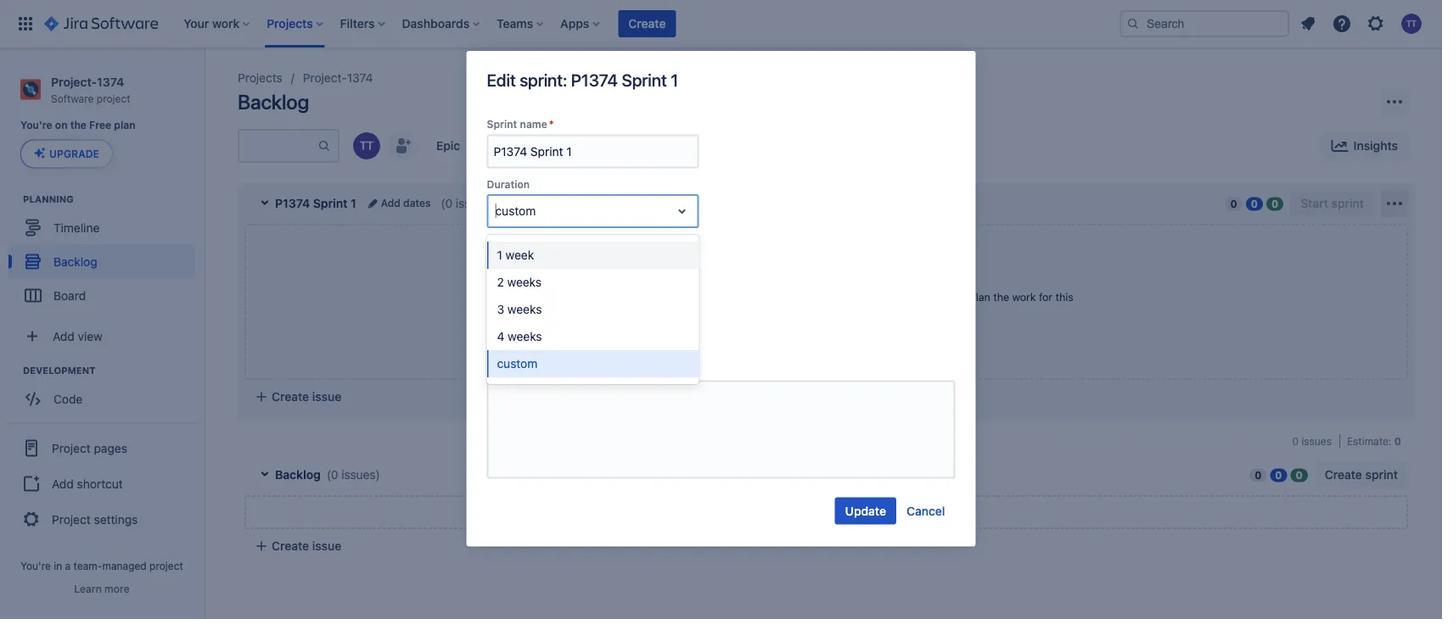 Task type: locate. For each thing, give the bounding box(es) containing it.
1 vertical spatial sprint
[[1365, 468, 1398, 482]]

in progress: 0 of 0 (story points) element for p1374 sprint 1
[[1246, 197, 1263, 211]]

0 horizontal spatial plan
[[114, 119, 135, 131]]

create button
[[618, 10, 676, 37]]

sprint up the 'from'
[[708, 271, 738, 284]]

a
[[65, 560, 71, 572]]

project up add shortcut
[[52, 441, 91, 455]]

2 project from the top
[[52, 513, 91, 527]]

weeks right "4"
[[508, 330, 542, 344]]

0 vertical spatial issue
[[312, 390, 341, 404]]

1374 up the free
[[97, 75, 124, 89]]

section, or create new issues, to plan the work for this sprint. select
[[657, 291, 1073, 319]]

date
[[515, 238, 537, 250], [508, 301, 531, 313]]

date right start
[[515, 238, 537, 250]]

1 vertical spatial backlog
[[53, 255, 97, 269]]

create issue up backlog ( 0 issues )
[[272, 390, 341, 404]]

create issue button for backlog
[[244, 531, 1408, 562]]

1 vertical spatial date
[[508, 301, 531, 313]]

1 horizontal spatial to do: 0 of 0 (story points) element
[[1250, 468, 1267, 483]]

1 vertical spatial create issue
[[272, 539, 341, 553]]

0 horizontal spatial add
[[52, 477, 74, 491]]

(
[[441, 197, 445, 211], [327, 468, 331, 482]]

weeks for 2 weeks
[[507, 275, 542, 289]]

0 vertical spatial create issue button
[[244, 382, 1408, 413]]

1 horizontal spatial sprint
[[1365, 468, 1398, 482]]

group containing project pages
[[7, 423, 197, 544]]

2 vertical spatial weeks
[[508, 330, 542, 344]]

1 down create button
[[671, 70, 678, 90]]

done: 0 of 0 (story points) element for backlog
[[1291, 468, 1308, 483]]

0 vertical spatial project
[[97, 92, 130, 104]]

p1374 right sprint: on the left top
[[571, 70, 618, 90]]

0 vertical spatial add
[[381, 198, 401, 209]]

1 horizontal spatial 1374
[[347, 71, 373, 85]]

project- for project-1374
[[303, 71, 347, 85]]

2 vertical spatial 1
[[497, 248, 502, 262]]

0 vertical spatial p1374
[[571, 70, 618, 90]]

project inside project-1374 software project
[[97, 92, 130, 104]]

timeline link
[[8, 211, 195, 245]]

the
[[70, 119, 87, 131], [743, 291, 759, 303], [993, 291, 1009, 303]]

0 vertical spatial to do: 0 of 0 (story points) element
[[1225, 197, 1243, 211]]

sprint left "goal" on the left of page
[[487, 365, 517, 376]]

1 vertical spatial create issue button
[[244, 531, 1408, 562]]

3 weeks
[[497, 303, 542, 317]]

add shortcut button
[[7, 467, 197, 501]]

1 horizontal spatial plan
[[970, 291, 990, 303]]

add left shortcut
[[52, 477, 74, 491]]

1374
[[347, 71, 373, 85], [97, 75, 124, 89]]

in progress: 0 of 0 (story points) element for backlog
[[1270, 468, 1287, 483]]

sprint left name
[[487, 118, 517, 130]]

software
[[51, 92, 94, 104]]

issues
[[456, 197, 490, 211], [684, 291, 715, 303], [1302, 435, 1332, 447], [341, 468, 376, 482]]

1 vertical spatial you're
[[20, 560, 51, 572]]

0 vertical spatial 1
[[671, 70, 678, 90]]

jira software image
[[44, 14, 158, 34], [44, 14, 158, 34]]

sprint
[[622, 70, 667, 90], [487, 118, 517, 130], [313, 197, 348, 211], [487, 365, 517, 376]]

free
[[89, 119, 111, 131]]

the right on
[[70, 119, 87, 131]]

1 vertical spatial p1374
[[275, 197, 310, 211]]

create issue down backlog ( 0 issues )
[[272, 539, 341, 553]]

the right the 'from'
[[743, 291, 759, 303]]

shortcut
[[77, 477, 123, 491]]

update
[[845, 504, 886, 518]]

project right managed on the bottom of page
[[149, 560, 183, 572]]

2 create issue button from the top
[[244, 531, 1408, 562]]

Duration text field
[[495, 203, 499, 220]]

board link
[[8, 279, 195, 313]]

create
[[628, 17, 666, 31], [272, 390, 309, 404], [1325, 468, 1362, 482], [272, 539, 309, 553]]

project- right projects at the left top of the page
[[303, 71, 347, 85]]

project for project pages
[[52, 441, 91, 455]]

0 horizontal spatial (
[[327, 468, 331, 482]]

to do: 0 of 0 (story points) element
[[1225, 197, 1243, 211], [1250, 468, 1267, 483]]

0 issues
[[1292, 435, 1332, 447]]

insights image
[[1330, 136, 1350, 156]]

project down add shortcut
[[52, 513, 91, 527]]

0 vertical spatial plan
[[114, 119, 135, 131]]

0 vertical spatial create issue
[[272, 390, 341, 404]]

custom down 'duration'
[[495, 204, 536, 218]]

0 horizontal spatial sprint
[[708, 271, 738, 284]]

backlog
[[238, 90, 309, 114], [53, 255, 97, 269], [275, 468, 321, 482]]

1 create issue from the top
[[272, 390, 341, 404]]

custom down 4 weeks
[[497, 357, 538, 371]]

1 project from the top
[[52, 441, 91, 455]]

1 inside the duration element
[[497, 248, 502, 262]]

Search backlog text field
[[239, 131, 317, 161]]

1 horizontal spatial project-
[[303, 71, 347, 85]]

1 horizontal spatial add
[[381, 198, 401, 209]]

add people image
[[392, 136, 413, 156]]

project-
[[303, 71, 347, 85], [51, 75, 97, 89]]

in progress: 0 of 0 (story points) element
[[1246, 197, 1263, 211], [1270, 468, 1287, 483]]

or
[[849, 291, 860, 303]]

you're for you're on the free plan
[[20, 119, 52, 131]]

create inside primary element
[[628, 17, 666, 31]]

p1374 down search backlog text field
[[275, 197, 310, 211]]

1 vertical spatial project
[[52, 513, 91, 527]]

1 horizontal spatial project
[[149, 560, 183, 572]]

0 vertical spatial project
[[52, 441, 91, 455]]

group
[[7, 423, 197, 544]]

sprint goal
[[487, 365, 541, 376]]

plan inside section, or create new issues, to plan the work for this sprint. select
[[970, 291, 990, 303]]

0 vertical spatial you're
[[20, 119, 52, 131]]

update button
[[835, 498, 896, 525]]

custom
[[495, 204, 536, 218], [497, 357, 538, 371]]

1 vertical spatial custom
[[497, 357, 538, 371]]

issue for p1374 sprint 1
[[312, 390, 341, 404]]

1 vertical spatial issue
[[312, 539, 341, 553]]

0 vertical spatial backlog
[[238, 90, 309, 114]]

1 vertical spatial weeks
[[508, 303, 542, 317]]

1 left week
[[497, 248, 502, 262]]

create issue button
[[244, 382, 1408, 413], [244, 531, 1408, 562]]

plan right to
[[970, 291, 990, 303]]

2 weeks
[[497, 275, 542, 289]]

add dates button
[[362, 195, 435, 212]]

1 vertical spatial in progress: 0 of 0 (story points) element
[[1270, 468, 1287, 483]]

1
[[671, 70, 678, 90], [351, 197, 356, 211], [497, 248, 502, 262]]

1 vertical spatial done: 0 of 0 (story points) element
[[1291, 468, 1308, 483]]

0 horizontal spatial 1
[[351, 197, 356, 211]]

add left the dates
[[381, 198, 401, 209]]

edit sprint: p1374 sprint 1 dialog
[[466, 51, 976, 547]]

date right 3
[[508, 301, 531, 313]]

add
[[381, 198, 401, 209], [52, 477, 74, 491]]

issue
[[312, 390, 341, 404], [312, 539, 341, 553]]

0 vertical spatial )
[[490, 197, 494, 211]]

you're left in
[[20, 560, 51, 572]]

sprint
[[708, 271, 738, 284], [1365, 468, 1398, 482]]

this
[[1055, 291, 1073, 303]]

p1374
[[571, 70, 618, 90], [275, 197, 310, 211]]

weeks right 3
[[508, 303, 542, 317]]

0 horizontal spatial project
[[97, 92, 130, 104]]

1 vertical spatial add
[[52, 477, 74, 491]]

sprint down the estimate: 0 on the right of the page
[[1365, 468, 1398, 482]]

1374 up 'terry turtle' image
[[347, 71, 373, 85]]

create issue for backlog
[[272, 539, 341, 553]]

project- up software
[[51, 75, 97, 89]]

search image
[[1126, 17, 1140, 31]]

terry turtle image
[[353, 132, 380, 160]]

1 create issue button from the top
[[244, 382, 1408, 413]]

0 horizontal spatial to do: 0 of 0 (story points) element
[[1225, 197, 1243, 211]]

2 horizontal spatial the
[[993, 291, 1009, 303]]

1 vertical spatial (
[[327, 468, 331, 482]]

end date
[[487, 301, 531, 313]]

None field
[[489, 136, 697, 167]]

start date
[[487, 238, 537, 250]]

your
[[776, 507, 796, 518]]

1 vertical spatial )
[[376, 468, 380, 482]]

planning group
[[8, 192, 203, 318]]

1 left add dates button
[[351, 197, 356, 211]]

2 create issue from the top
[[272, 539, 341, 553]]

0 horizontal spatial done: 0 of 0 (story points) element
[[1266, 197, 1284, 211]]

2 you're from the top
[[20, 560, 51, 572]]

learn more
[[74, 583, 130, 595]]

code
[[53, 392, 83, 406]]

add dates
[[381, 198, 431, 209]]

1 vertical spatial to do: 0 of 0 (story points) element
[[1250, 468, 1267, 483]]

plan right the free
[[114, 119, 135, 131]]

0 vertical spatial (
[[441, 197, 445, 211]]

create issue button for p1374 sprint 1
[[244, 382, 1408, 413]]

0 vertical spatial weeks
[[507, 275, 542, 289]]

upgrade
[[49, 148, 99, 160]]

0 vertical spatial done: 0 of 0 (story points) element
[[1266, 197, 1284, 211]]

issue down backlog ( 0 issues )
[[312, 539, 341, 553]]

0 vertical spatial in progress: 0 of 0 (story points) element
[[1246, 197, 1263, 211]]

1 horizontal spatial done: 0 of 0 (story points) element
[[1291, 468, 1308, 483]]

the left work
[[993, 291, 1009, 303]]

insights button
[[1320, 132, 1408, 160]]

1 issue from the top
[[312, 390, 341, 404]]

0 horizontal spatial project-
[[51, 75, 97, 89]]

estimate: 0
[[1347, 435, 1401, 447]]

1 you're from the top
[[20, 119, 52, 131]]

0 horizontal spatial 1374
[[97, 75, 124, 89]]

0 horizontal spatial in progress: 0 of 0 (story points) element
[[1246, 197, 1263, 211]]

board
[[53, 289, 86, 303]]

primary element
[[10, 0, 1120, 48]]

projects
[[238, 71, 282, 85]]

sprint left add dates button
[[313, 197, 348, 211]]

projects link
[[238, 68, 282, 88]]

3
[[497, 303, 504, 317]]

weeks right 2
[[507, 275, 542, 289]]

0 vertical spatial sprint
[[708, 271, 738, 284]]

1374 for project-1374
[[347, 71, 373, 85]]

create issue for p1374 sprint 1
[[272, 390, 341, 404]]

project- inside project-1374 software project
[[51, 75, 97, 89]]

1 horizontal spatial p1374
[[571, 70, 618, 90]]

sprint name *
[[487, 118, 554, 130]]

2 issue from the top
[[312, 539, 341, 553]]

weeks
[[507, 275, 542, 289], [508, 303, 542, 317], [508, 330, 542, 344]]

0 vertical spatial date
[[515, 238, 537, 250]]

1 horizontal spatial 1
[[497, 248, 502, 262]]

issue up backlog ( 0 issues )
[[312, 390, 341, 404]]

plan
[[114, 119, 135, 131], [970, 291, 990, 303]]

project up the free
[[97, 92, 130, 104]]

learn more button
[[74, 582, 130, 596]]

1 horizontal spatial )
[[490, 197, 494, 211]]

you're left on
[[20, 119, 52, 131]]

0 horizontal spatial the
[[70, 119, 87, 131]]

1374 inside project-1374 software project
[[97, 75, 124, 89]]

0 horizontal spatial )
[[376, 468, 380, 482]]

pages
[[94, 441, 127, 455]]

1 vertical spatial plan
[[970, 291, 990, 303]]

done: 0 of 0 (story points) element
[[1266, 197, 1284, 211], [1291, 468, 1308, 483]]

)
[[490, 197, 494, 211], [376, 468, 380, 482]]

1 horizontal spatial in progress: 0 of 0 (story points) element
[[1270, 468, 1287, 483]]



Task type: vqa. For each thing, say whether or not it's contained in the screenshot.
the bottom the '('
yes



Task type: describe. For each thing, give the bounding box(es) containing it.
name
[[520, 118, 547, 130]]

cancel
[[907, 504, 945, 518]]

project settings link
[[7, 501, 197, 538]]

your
[[682, 271, 705, 284]]

start
[[487, 238, 512, 250]]

drag
[[657, 291, 681, 303]]

work
[[1012, 291, 1036, 303]]

p1374 sprint 1
[[275, 197, 356, 211]]

to
[[957, 291, 967, 303]]

timeline
[[53, 221, 100, 235]]

code link
[[8, 382, 195, 416]]

p1374 inside dialog
[[571, 70, 618, 90]]

( 0 issues )
[[441, 197, 494, 211]]

you're on the free plan
[[20, 119, 135, 131]]

edit
[[487, 70, 516, 90]]

cancel button
[[896, 498, 955, 525]]

0 horizontal spatial p1374
[[275, 197, 310, 211]]

date for end date
[[508, 301, 531, 313]]

plan
[[657, 271, 679, 284]]

you're for you're in a team-managed project
[[20, 560, 51, 572]]

2
[[497, 275, 504, 289]]

backlog inside planning group
[[53, 255, 97, 269]]

estimate:
[[1347, 435, 1392, 447]]

backlog
[[799, 507, 834, 518]]

open image
[[672, 201, 692, 222]]

create sprint button
[[1315, 462, 1408, 489]]

issues,
[[920, 291, 954, 303]]

Sprint goal text field
[[487, 381, 955, 479]]

managed
[[102, 560, 147, 572]]

2 vertical spatial backlog
[[275, 468, 321, 482]]

project for project settings
[[52, 513, 91, 527]]

project pages
[[52, 441, 127, 455]]

duration element
[[487, 194, 699, 385]]

weeks for 3 weeks
[[508, 303, 542, 317]]

create
[[862, 291, 894, 303]]

create sprint
[[1325, 468, 1398, 482]]

project-1374 software project
[[51, 75, 130, 104]]

week
[[506, 248, 534, 262]]

new
[[897, 291, 917, 303]]

in
[[54, 560, 62, 572]]

4
[[497, 330, 505, 344]]

development
[[23, 365, 95, 376]]

team-
[[74, 560, 102, 572]]

add for add dates
[[381, 198, 401, 209]]

settings
[[94, 513, 138, 527]]

2 horizontal spatial 1
[[671, 70, 678, 90]]

add for add shortcut
[[52, 477, 74, 491]]

insights
[[1354, 139, 1398, 153]]

sprint:
[[520, 70, 567, 90]]

1 vertical spatial 1
[[351, 197, 356, 211]]

1 vertical spatial project
[[149, 560, 183, 572]]

edit sprint: p1374 sprint 1
[[487, 70, 678, 90]]

you're in a team-managed project
[[20, 560, 183, 572]]

dates
[[403, 198, 431, 209]]

to do: 0 of 0 (story points) element for p1374 sprint 1
[[1225, 197, 1243, 211]]

project-1374
[[303, 71, 373, 85]]

none field inside edit sprint: p1374 sprint 1 dialog
[[489, 136, 697, 167]]

add shortcut
[[52, 477, 123, 491]]

1374 for project-1374 software project
[[97, 75, 124, 89]]

for
[[1039, 291, 1053, 303]]

project- for project-1374 software project
[[51, 75, 97, 89]]

end
[[487, 301, 506, 313]]

1 horizontal spatial (
[[441, 197, 445, 211]]

duration
[[487, 178, 530, 190]]

create banner
[[0, 0, 1442, 48]]

is
[[837, 507, 844, 518]]

to do: 0 of 0 (story points) element for backlog
[[1250, 468, 1267, 483]]

plan your sprint
[[657, 271, 738, 284]]

sprint inside create sprint button
[[1365, 468, 1398, 482]]

on
[[55, 119, 67, 131]]

empty.
[[847, 507, 877, 518]]

your backlog is empty.
[[776, 507, 877, 518]]

sprint.
[[657, 307, 688, 319]]

1 week
[[497, 248, 534, 262]]

*
[[549, 118, 554, 130]]

drag issues from the
[[657, 291, 762, 303]]

backlog ( 0 issues )
[[275, 468, 380, 482]]

learn
[[74, 583, 102, 595]]

from
[[717, 291, 740, 303]]

the inside section, or create new issues, to plan the work for this sprint. select
[[993, 291, 1009, 303]]

4 weeks
[[497, 330, 542, 344]]

backlog link
[[8, 245, 195, 279]]

Search field
[[1120, 10, 1289, 37]]

date for start date
[[515, 238, 537, 250]]

1 horizontal spatial the
[[743, 291, 759, 303]]

weeks for 4 weeks
[[508, 330, 542, 344]]

planning
[[23, 193, 74, 204]]

more
[[104, 583, 130, 595]]

section,
[[807, 291, 847, 303]]

sprint down create button
[[622, 70, 667, 90]]

upgrade button
[[21, 140, 112, 168]]

project pages link
[[7, 430, 197, 467]]

project-1374 link
[[303, 68, 373, 88]]

issue for backlog
[[312, 539, 341, 553]]

project settings
[[52, 513, 138, 527]]

goal
[[520, 365, 541, 376]]

select
[[691, 307, 722, 319]]

0 vertical spatial custom
[[495, 204, 536, 218]]

done: 0 of 0 (story points) element for p1374 sprint 1
[[1266, 197, 1284, 211]]

development group
[[8, 364, 203, 421]]



